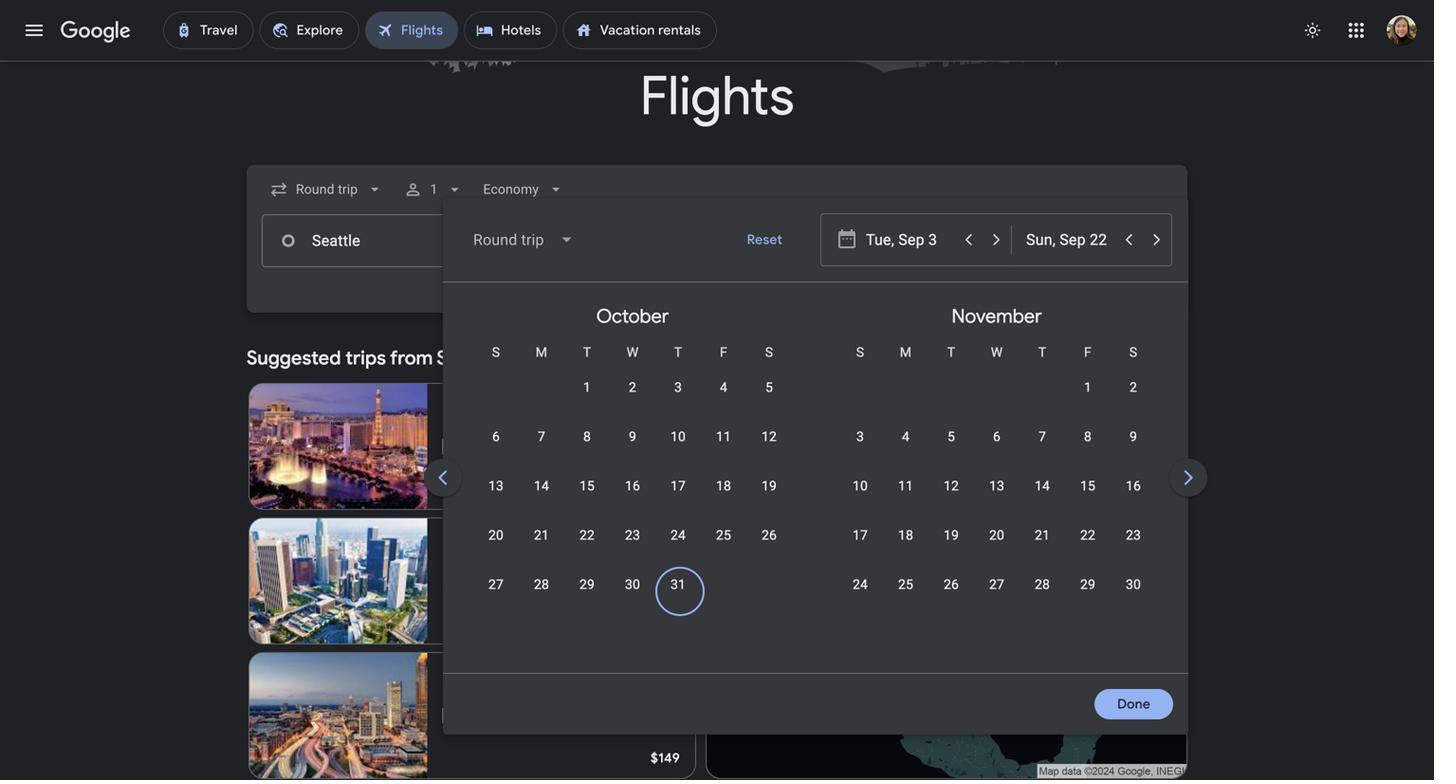 Task type: describe. For each thing, give the bounding box(es) containing it.
30 for wed, oct 30 element
[[625, 577, 641, 593]]

done button
[[1095, 682, 1174, 728]]

1 6 button from the left
[[473, 428, 519, 473]]

8 for 8 hr 55 min
[[515, 574, 523, 589]]

Flight search field
[[232, 165, 1435, 735]]

sat, nov 23 element
[[1126, 527, 1142, 546]]

0 vertical spatial 10 button
[[656, 428, 701, 473]]

1 30 button from the left
[[610, 576, 656, 622]]

Departure text field
[[865, 215, 996, 267]]

w for november
[[991, 345, 1003, 361]]

14 for mon, oct 14 element
[[534, 479, 549, 494]]

3 for thu, oct 3 element
[[675, 380, 682, 396]]

2 9 button from the left
[[1111, 428, 1157, 473]]

tue, oct 15 element
[[580, 477, 595, 496]]

nonstop
[[466, 439, 517, 455]]

6 for the sun, oct 6 element
[[492, 429, 500, 445]]

16 for sat, nov 16 element
[[1126, 479, 1142, 494]]

tue, oct 29 element
[[580, 576, 595, 595]]

explore destinations button
[[1015, 343, 1188, 374]]

1 15 button from the left
[[565, 477, 610, 523]]

las
[[443, 399, 467, 418]]

10 for "sun, nov 10" element
[[853, 479, 868, 494]]

4 t from the left
[[1039, 345, 1047, 361]]

frontier image
[[443, 439, 458, 455]]

2 27 button from the left
[[975, 576, 1020, 622]]

sat, nov 9 element
[[1130, 428, 1138, 447]]

fri, oct 11 element
[[716, 428, 732, 447]]

138 US dollars text field
[[652, 616, 680, 633]]

149 US dollars text field
[[651, 751, 680, 768]]

30 for sat, nov 30 element
[[1126, 577, 1142, 593]]

19 for tue, nov 19 element
[[944, 528, 959, 544]]

w for october
[[627, 345, 639, 361]]

row containing 6
[[473, 419, 792, 473]]

12 button inside november row group
[[929, 477, 975, 523]]

row containing 24
[[838, 567, 1157, 622]]

thu, nov 21 element
[[1035, 527, 1050, 546]]

min for 8 hr 55 min
[[560, 574, 583, 589]]

sat, nov 30 element
[[1126, 576, 1142, 595]]

1 vertical spatial 5 button
[[929, 428, 975, 473]]

los
[[443, 534, 468, 553]]

17 button inside october row group
[[656, 477, 701, 523]]

tue, oct 22 element
[[580, 527, 595, 546]]

26 for 'sat, oct 26' element
[[762, 528, 777, 544]]

wed, oct 16 element
[[625, 477, 641, 496]]

flights
[[640, 63, 795, 130]]

thu, oct 10 element
[[671, 428, 686, 447]]

1 for tue, oct 1 element
[[584, 380, 591, 396]]

$107
[[651, 481, 680, 498]]

31 button
[[656, 576, 701, 622]]

45
[[555, 439, 571, 455]]

sat, oct 12 element
[[762, 428, 777, 447]]

2 28 button from the left
[[1020, 576, 1066, 622]]

wed, nov 6 element
[[993, 428, 1001, 447]]

2 button for october
[[610, 379, 656, 424]]

1 stop
[[466, 574, 504, 589]]

0 horizontal spatial 4 button
[[701, 379, 747, 424]]

m for november
[[900, 345, 912, 361]]

sun, nov 24 element
[[853, 576, 868, 595]]

thu, nov 28 element
[[1035, 576, 1050, 595]]

1 vertical spatial 24 button
[[838, 576, 883, 622]]

9 for wed, oct 9 'element'
[[629, 429, 637, 445]]

2 7 button from the left
[[1020, 428, 1066, 473]]

fri, oct 25 element
[[716, 527, 732, 546]]

2 22 button from the left
[[1066, 527, 1111, 572]]

6 for the wed, nov 6 element
[[993, 429, 1001, 445]]

sun, oct 20 element
[[489, 527, 504, 546]]

1 29 button from the left
[[565, 576, 610, 622]]

25 for fri, oct 25 element
[[716, 528, 732, 544]]

2 – 9
[[470, 689, 500, 705]]

1 button for november
[[1066, 379, 1111, 424]]

7 for thu, nov 7 element
[[1039, 429, 1047, 445]]

done
[[1118, 696, 1151, 714]]

1 feb from the top
[[443, 420, 465, 436]]

1 horizontal spatial 11 button
[[883, 477, 929, 523]]

sun, nov 3 element
[[857, 428, 864, 447]]

reset
[[747, 232, 783, 249]]

4 for mon, nov 4 element
[[902, 429, 910, 445]]

mon, oct 14 element
[[534, 477, 549, 496]]

hr for 55
[[526, 574, 538, 589]]

mon, nov 11 element
[[899, 477, 914, 496]]

2 s from the left
[[766, 345, 774, 361]]

1 14 button from the left
[[519, 477, 565, 523]]

mon, oct 21 element
[[534, 527, 549, 546]]

1 horizontal spatial 10 button
[[838, 477, 883, 523]]

12 button inside october row group
[[747, 428, 792, 473]]

thu, oct 17 element
[[671, 477, 686, 496]]

1 inside popup button
[[430, 182, 438, 197]]

vegas
[[470, 399, 513, 418]]

1 vertical spatial 3 button
[[838, 428, 883, 473]]

row containing 17
[[838, 518, 1157, 572]]

explore
[[1037, 350, 1084, 367]]

16 for wed, oct 16 element
[[625, 479, 641, 494]]

0 horizontal spatial 26 button
[[747, 527, 792, 572]]

1 13 button from the left
[[473, 477, 519, 523]]

wed, nov 27 element
[[990, 576, 1005, 595]]

sun, nov 10 element
[[853, 477, 868, 496]]

fri, oct 18 element
[[716, 477, 732, 496]]

tue, oct 1 element
[[584, 379, 591, 398]]

next image
[[1166, 455, 1212, 501]]

october
[[597, 305, 669, 329]]

sun, oct 27 element
[[489, 576, 504, 595]]

sun, oct 6 element
[[492, 428, 500, 447]]

55
[[542, 574, 557, 589]]

fri, nov 8 element
[[1085, 428, 1092, 447]]

12 for the tue, nov 12 element on the bottom of page
[[944, 479, 959, 494]]

1 vertical spatial 4 button
[[883, 428, 929, 473]]

hr for 45
[[540, 439, 552, 455]]

1 for 1 stop
[[466, 574, 473, 589]]

7 for 'mon, oct 7' element
[[538, 429, 546, 445]]

13 for sun, oct 13 element
[[489, 479, 504, 494]]

explore destinations
[[1037, 350, 1165, 367]]

20 for the sun, oct 20 element
[[489, 528, 504, 544]]

sat, oct 19 element
[[762, 477, 777, 496]]

atlanta
[[443, 668, 494, 688]]

18 button inside november row group
[[883, 527, 929, 572]]

9 for sat, nov 9 element on the right bottom
[[1130, 429, 1138, 445]]

0 vertical spatial 25 button
[[701, 527, 747, 572]]

wed, oct 2 element
[[629, 379, 637, 398]]

thu, oct 24 element
[[671, 527, 686, 546]]

1 28 button from the left
[[519, 576, 565, 622]]

17 for sun, nov 17 element
[[853, 528, 868, 544]]

row containing 10
[[838, 469, 1157, 523]]

1 for fri, nov 1 element at the right of page
[[1085, 380, 1092, 396]]

wed, nov 20 element
[[990, 527, 1005, 546]]

8 hr 55 min
[[515, 574, 583, 589]]

22 for the fri, nov 22 element
[[1081, 528, 1096, 544]]

5 for sat, oct 5 element
[[766, 380, 773, 396]]

3 s from the left
[[857, 345, 865, 361]]

15 for fri, nov 15 element
[[1081, 479, 1096, 494]]

wed, nov 13 element
[[990, 477, 1005, 496]]

19 for sat, oct 19 element
[[762, 479, 777, 494]]

3 t from the left
[[948, 345, 956, 361]]



Task type: vqa. For each thing, say whether or not it's contained in the screenshot.


Task type: locate. For each thing, give the bounding box(es) containing it.
15 inside october row group
[[580, 479, 595, 494]]

s up sun, nov 3 element
[[857, 345, 865, 361]]

suggested trips from seattle region
[[247, 336, 1188, 781]]

26 inside october row group
[[762, 528, 777, 544]]

21 left the fri, nov 22 element
[[1035, 528, 1050, 544]]

mon, nov 25 element
[[899, 576, 914, 595]]

fri, nov 22 element
[[1081, 527, 1096, 546]]

10 button up thu, oct 17 element
[[656, 428, 701, 473]]

26 button
[[747, 527, 792, 572], [929, 576, 975, 622]]

21 for mon, oct 21 element
[[534, 528, 549, 544]]

0 horizontal spatial 15
[[580, 479, 595, 494]]

26
[[762, 528, 777, 544], [944, 577, 959, 593]]

13
[[489, 479, 504, 494], [990, 479, 1005, 494]]

15 for 'tue, oct 15' element
[[580, 479, 595, 494]]

1 22 button from the left
[[565, 527, 610, 572]]

1 22 from the left
[[580, 528, 595, 544]]

27 for the wed, nov 27 element
[[990, 577, 1005, 593]]

2 29 button from the left
[[1066, 576, 1111, 622]]

0 horizontal spatial 5 button
[[747, 379, 792, 424]]

21 inside november row group
[[1035, 528, 1050, 544]]

16 left $107 text field at the bottom left
[[625, 479, 641, 494]]

f for november
[[1085, 345, 1092, 361]]

2 13 from the left
[[990, 479, 1005, 494]]

22 – 28
[[469, 555, 514, 570]]

0 horizontal spatial 13 button
[[473, 477, 519, 523]]

11 for the fri, oct 11 element
[[716, 429, 732, 445]]

1 16 button from the left
[[610, 477, 656, 523]]

2 23 button from the left
[[1111, 527, 1157, 572]]

2 20 button from the left
[[975, 527, 1020, 572]]

2 20 from the left
[[990, 528, 1005, 544]]

13 left thu, nov 14 element at the bottom right of the page
[[990, 479, 1005, 494]]

14 inside november row group
[[1035, 479, 1050, 494]]

fri, nov 29 element
[[1081, 576, 1096, 595]]

18 button up mon, nov 25 element on the bottom of the page
[[883, 527, 929, 572]]

1 inside november row group
[[1085, 380, 1092, 396]]

2 button up sat, nov 9 element on the right bottom
[[1111, 379, 1157, 424]]

1 horizontal spatial 30 button
[[1111, 576, 1157, 622]]

1 horizontal spatial 2 button
[[1111, 379, 1157, 424]]

0 horizontal spatial 9 button
[[610, 428, 656, 473]]

october row group
[[451, 290, 815, 666]]

row containing 13
[[473, 469, 792, 523]]

24 for sun, nov 24 element on the bottom of page
[[853, 577, 868, 593]]

8 left sat, nov 9 element on the right bottom
[[1085, 429, 1092, 445]]

17 inside october row group
[[671, 479, 686, 494]]

8
[[584, 429, 591, 445], [1085, 429, 1092, 445], [515, 574, 523, 589]]

13 button
[[473, 477, 519, 523], [975, 477, 1020, 523]]

1 horizontal spatial 22
[[1081, 528, 1096, 544]]

24 button
[[656, 527, 701, 572], [838, 576, 883, 622]]

9 right tue, oct 8 element at the bottom
[[629, 429, 637, 445]]

$138
[[652, 616, 680, 633]]

2 1 button from the left
[[1066, 379, 1111, 424]]

1 t from the left
[[583, 345, 591, 361]]

0 vertical spatial min
[[574, 439, 597, 455]]

2 horizontal spatial 8
[[1085, 429, 1092, 445]]

m up mon, nov 4 element
[[900, 345, 912, 361]]

22 button
[[565, 527, 610, 572], [1066, 527, 1111, 572]]

0 horizontal spatial 29 button
[[565, 576, 610, 622]]

destinations
[[1087, 350, 1165, 367]]

1 vertical spatial 24
[[853, 577, 868, 593]]

15 left wed, oct 16 element
[[580, 479, 595, 494]]

0 horizontal spatial 24 button
[[656, 527, 701, 572]]

17 inside november row group
[[853, 528, 868, 544]]

30
[[625, 577, 641, 593], [1126, 577, 1142, 593]]

sun, nov 17 element
[[853, 527, 868, 546]]

feb down las
[[443, 420, 465, 436]]

0 vertical spatial 5
[[766, 380, 773, 396]]

s up sat, nov 2 element
[[1130, 345, 1138, 361]]

1 horizontal spatial 25
[[899, 577, 914, 593]]

0 horizontal spatial 27 button
[[473, 576, 519, 622]]

0 vertical spatial 3 button
[[656, 379, 701, 424]]

tue, oct 8 element
[[584, 428, 591, 447]]

23 for wed, oct 23 element
[[625, 528, 641, 544]]

1 button up tue, oct 8 element at the bottom
[[565, 379, 610, 424]]

previous image
[[420, 455, 466, 501]]

23 inside october row group
[[625, 528, 641, 544]]

1 f from the left
[[720, 345, 728, 361]]

28 inside november row group
[[1035, 577, 1050, 593]]

21 inside october row group
[[534, 528, 549, 544]]

2 27 from the left
[[990, 577, 1005, 593]]

25 inside october row group
[[716, 528, 732, 544]]

1 horizontal spatial 8
[[584, 429, 591, 445]]

27 inside november row group
[[990, 577, 1005, 593]]

12 for the sat, oct 12 "element"
[[762, 429, 777, 445]]

1 horizontal spatial 5 button
[[929, 428, 975, 473]]

2 hr 45 min
[[529, 439, 597, 455]]

1 horizontal spatial 24 button
[[838, 576, 883, 622]]

29 right 55 at left bottom
[[580, 577, 595, 593]]

0 vertical spatial 26
[[762, 528, 777, 544]]

10
[[671, 429, 686, 445], [853, 479, 868, 494]]

8 button
[[565, 428, 610, 473], [1066, 428, 1111, 473]]

4 inside october row group
[[720, 380, 728, 396]]

14 button
[[519, 477, 565, 523], [1020, 477, 1066, 523]]

m
[[536, 345, 548, 361], [900, 345, 912, 361]]

13 for wed, nov 13 element
[[990, 479, 1005, 494]]

2 for november
[[1130, 380, 1138, 396]]

6 inside october row group
[[492, 429, 500, 445]]

1 horizontal spatial 4 button
[[883, 428, 929, 473]]

1
[[430, 182, 438, 197], [584, 380, 591, 396], [1085, 380, 1092, 396], [466, 574, 473, 589]]

2 8 button from the left
[[1066, 428, 1111, 473]]

0 horizontal spatial 27
[[489, 577, 504, 593]]

1 27 from the left
[[489, 577, 504, 593]]

1 horizontal spatial 20 button
[[975, 527, 1020, 572]]

10 inside october row group
[[671, 429, 686, 445]]

2 28 from the left
[[1035, 577, 1050, 593]]

24 inside november row group
[[853, 577, 868, 593]]

1 button
[[396, 167, 472, 213]]

1 vertical spatial 26
[[944, 577, 959, 593]]

20 up 22 – 28
[[489, 528, 504, 544]]

7 left 45
[[538, 429, 546, 445]]

7 inside november row group
[[1039, 429, 1047, 445]]

m inside october row group
[[536, 345, 548, 361]]

18 for mon, nov 18 element
[[899, 528, 914, 544]]

main menu image
[[23, 19, 46, 42]]

0 horizontal spatial 29
[[580, 577, 595, 593]]

1 21 from the left
[[534, 528, 549, 544]]

6 button
[[473, 428, 519, 473], [975, 428, 1020, 473]]

3 for sun, nov 3 element
[[857, 429, 864, 445]]

feb inside los angeles feb 22 – 28
[[443, 555, 465, 570]]

1 horizontal spatial 6
[[993, 429, 1001, 445]]

frontier image
[[443, 709, 458, 724]]

12 inside november row group
[[944, 479, 959, 494]]

28 for mon, oct 28 element
[[534, 577, 549, 593]]

18 button inside october row group
[[701, 477, 747, 523]]

0 horizontal spatial 8
[[515, 574, 523, 589]]

0 vertical spatial 3
[[675, 380, 682, 396]]

19 inside october row group
[[762, 479, 777, 494]]

22
[[580, 528, 595, 544], [1081, 528, 1096, 544]]

0 horizontal spatial 11 button
[[701, 428, 747, 473]]

1 30 from the left
[[625, 577, 641, 593]]

1 vertical spatial 17
[[853, 528, 868, 544]]

10 left mon, nov 11 element
[[853, 479, 868, 494]]

2 inside october row group
[[629, 380, 637, 396]]

22 inside october row group
[[580, 528, 595, 544]]

13 inside november row group
[[990, 479, 1005, 494]]

21 button up thu, nov 28 element
[[1020, 527, 1066, 572]]

2 21 button from the left
[[1020, 527, 1066, 572]]

10 left the fri, oct 11 element
[[671, 429, 686, 445]]

18 right sun, nov 17 element
[[899, 528, 914, 544]]

11 right "sun, nov 10" element
[[899, 479, 914, 494]]

1 horizontal spatial 15 button
[[1066, 477, 1111, 523]]

mon, oct 7 element
[[538, 428, 546, 447]]

1 horizontal spatial 12
[[944, 479, 959, 494]]

19 inside november row group
[[944, 528, 959, 544]]

26 inside november row group
[[944, 577, 959, 593]]

14 inside october row group
[[534, 479, 549, 494]]

21 right angeles
[[534, 528, 549, 544]]

0 horizontal spatial 7 button
[[519, 428, 565, 473]]

row group
[[1179, 290, 1435, 666]]

2 inside suggested trips from seattle region
[[529, 439, 536, 455]]

16 button inside november row group
[[1111, 477, 1157, 523]]

0 vertical spatial 24 button
[[656, 527, 701, 572]]

20 left thu, nov 21 element
[[990, 528, 1005, 544]]

row containing 20
[[473, 518, 792, 572]]

1 horizontal spatial 22 button
[[1066, 527, 1111, 572]]

feb 1 – 7
[[443, 420, 499, 436]]

Return text field
[[1027, 214, 1114, 266], [1026, 215, 1157, 267]]

19
[[762, 479, 777, 494], [944, 528, 959, 544]]

0 horizontal spatial 10 button
[[656, 428, 701, 473]]

change appearance image
[[1290, 8, 1336, 53]]

8 button up fri, nov 15 element
[[1066, 428, 1111, 473]]

4 left tue, nov 5 element
[[902, 429, 910, 445]]

2 horizontal spatial 2
[[1130, 380, 1138, 396]]

2 30 from the left
[[1126, 577, 1142, 593]]

20 for the wed, nov 20 element at the right
[[990, 528, 1005, 544]]

8 button up 'tue, oct 15' element
[[565, 428, 610, 473]]

$149
[[651, 751, 680, 768]]

0 horizontal spatial 30 button
[[610, 576, 656, 622]]

31
[[671, 577, 686, 593]]

25
[[716, 528, 732, 544], [899, 577, 914, 593]]

2 w from the left
[[991, 345, 1003, 361]]

11 button up mon, nov 18 element
[[883, 477, 929, 523]]

20 button up stop
[[473, 527, 519, 572]]

17 button up sun, nov 24 element on the bottom of page
[[838, 527, 883, 572]]

11 button
[[701, 428, 747, 473], [883, 477, 929, 523]]

2 15 button from the left
[[1066, 477, 1111, 523]]

26 for 'tue, nov 26' element
[[944, 577, 959, 593]]

1 horizontal spatial 13 button
[[975, 477, 1020, 523]]

25 button
[[701, 527, 747, 572], [883, 576, 929, 622]]

19 right fri, oct 18 element
[[762, 479, 777, 494]]

29 for fri, nov 29 element at the right bottom of the page
[[1081, 577, 1096, 593]]

0 horizontal spatial 18 button
[[701, 477, 747, 523]]

1 vertical spatial 25 button
[[883, 576, 929, 622]]

21 button up 8 hr 55 min
[[519, 527, 565, 572]]

28 inside october row group
[[534, 577, 549, 593]]

thu, nov 7 element
[[1039, 428, 1047, 447]]

1 vertical spatial min
[[560, 574, 583, 589]]

2 f from the left
[[1085, 345, 1092, 361]]

suggested
[[247, 346, 341, 371]]

25 for mon, nov 25 element on the bottom of the page
[[899, 577, 914, 593]]

1 15 from the left
[[580, 479, 595, 494]]

0 horizontal spatial 17 button
[[656, 477, 701, 523]]

1 inside october row group
[[584, 380, 591, 396]]

1 28 from the left
[[534, 577, 549, 593]]

thu, oct 31 element
[[671, 576, 686, 595]]

2 6 from the left
[[993, 429, 1001, 445]]

november
[[952, 305, 1042, 329]]

10 inside november row group
[[853, 479, 868, 494]]

grid
[[451, 290, 1435, 685]]

9 button
[[610, 428, 656, 473], [1111, 428, 1157, 473]]

4 button up mon, nov 11 element
[[883, 428, 929, 473]]

16 inside november row group
[[1126, 479, 1142, 494]]

23 button up wed, oct 30 element
[[610, 527, 656, 572]]

1 vertical spatial 25
[[899, 577, 914, 593]]

1 vertical spatial 18
[[899, 528, 914, 544]]

27 for sun, oct 27 element on the bottom of page
[[489, 577, 504, 593]]

0 vertical spatial 18
[[716, 479, 732, 494]]

1 21 button from the left
[[519, 527, 565, 572]]

9 inside october row group
[[629, 429, 637, 445]]

30 right fri, nov 29 element at the right bottom of the page
[[1126, 577, 1142, 593]]

15 inside november row group
[[1081, 479, 1096, 494]]

1 horizontal spatial 6 button
[[975, 428, 1020, 473]]

11 inside november row group
[[899, 479, 914, 494]]

29
[[580, 577, 595, 593], [1081, 577, 1096, 593]]

30 inside october row group
[[625, 577, 641, 593]]

0 vertical spatial 17 button
[[656, 477, 701, 523]]

w inside october row group
[[627, 345, 639, 361]]

5 for tue, nov 5 element
[[948, 429, 956, 445]]

1 vertical spatial 4
[[902, 429, 910, 445]]

6 left thu, nov 7 element
[[993, 429, 1001, 445]]

0 horizontal spatial 2 button
[[610, 379, 656, 424]]

16 button up wed, oct 23 element
[[610, 477, 656, 523]]

29 inside november row group
[[1081, 577, 1096, 593]]

27 down 22 – 28
[[489, 577, 504, 593]]

2 down destinations
[[1130, 380, 1138, 396]]

2 16 from the left
[[1126, 479, 1142, 494]]

4 left sat, oct 5 element
[[720, 380, 728, 396]]

sat, oct 5 element
[[766, 379, 773, 398]]

mon, nov 4 element
[[902, 428, 910, 447]]

sat, oct 26 element
[[762, 527, 777, 546]]

1 horizontal spatial 4
[[902, 429, 910, 445]]

9 button up sat, nov 16 element
[[1111, 428, 1157, 473]]

0 horizontal spatial 23
[[625, 528, 641, 544]]

1 20 button from the left
[[473, 527, 519, 572]]

f right 'explore'
[[1085, 345, 1092, 361]]

1 w from the left
[[627, 345, 639, 361]]

f
[[720, 345, 728, 361], [1085, 345, 1092, 361]]

7
[[538, 429, 546, 445], [1039, 429, 1047, 445]]

12 button up sat, oct 19 element
[[747, 428, 792, 473]]

17 button
[[656, 477, 701, 523], [838, 527, 883, 572]]

16 right fri, nov 15 element
[[1126, 479, 1142, 494]]

2 7 from the left
[[1039, 429, 1047, 445]]

25 right sun, nov 24 element on the bottom of page
[[899, 577, 914, 593]]

1 vertical spatial 11 button
[[883, 477, 929, 523]]

1 1 button from the left
[[565, 379, 610, 424]]

trips
[[346, 346, 386, 371]]

november row group
[[815, 290, 1179, 666]]

24
[[671, 528, 686, 544], [853, 577, 868, 593]]

2 13 button from the left
[[975, 477, 1020, 523]]

fri, nov 1 element
[[1085, 379, 1092, 398]]

f inside november row group
[[1085, 345, 1092, 361]]

3 button up "sun, nov 10" element
[[838, 428, 883, 473]]

13 button up the wed, nov 20 element at the right
[[975, 477, 1020, 523]]

25 button right sun, nov 24 element on the bottom of page
[[883, 576, 929, 622]]

12 right the fri, oct 11 element
[[762, 429, 777, 445]]

29 button right 55 at left bottom
[[565, 576, 610, 622]]

11 button up fri, oct 18 element
[[701, 428, 747, 473]]

0 vertical spatial 19
[[762, 479, 777, 494]]

1 horizontal spatial 20
[[990, 528, 1005, 544]]

hr left 55 at left bottom
[[526, 574, 538, 589]]

16 button inside october row group
[[610, 477, 656, 523]]

1 horizontal spatial 15
[[1081, 479, 1096, 494]]

21
[[534, 528, 549, 544], [1035, 528, 1050, 544]]

0 vertical spatial 19 button
[[747, 477, 792, 523]]

26 button right fri, oct 25 element
[[747, 527, 792, 572]]

sat, nov 16 element
[[1126, 477, 1142, 496]]

1 vertical spatial 19 button
[[929, 527, 975, 572]]

2 6 button from the left
[[975, 428, 1020, 473]]

1 9 button from the left
[[610, 428, 656, 473]]

2 for october
[[629, 380, 637, 396]]

11
[[716, 429, 732, 445], [899, 479, 914, 494]]

1 horizontal spatial 18 button
[[883, 527, 929, 572]]

1 horizontal spatial 24
[[853, 577, 868, 593]]

s up sat, oct 5 element
[[766, 345, 774, 361]]

None field
[[262, 173, 392, 207], [476, 173, 573, 207], [458, 217, 590, 263], [262, 173, 392, 207], [476, 173, 573, 207], [458, 217, 590, 263]]

22 right mon, oct 21 element
[[580, 528, 595, 544]]

5 inside row
[[948, 429, 956, 445]]

15 button
[[565, 477, 610, 523], [1066, 477, 1111, 523]]

row containing 3
[[838, 419, 1157, 473]]

wed, oct 23 element
[[625, 527, 641, 546]]

22 button up tue, oct 29 element
[[565, 527, 610, 572]]

wed, oct 30 element
[[625, 576, 641, 595]]

w
[[627, 345, 639, 361], [991, 345, 1003, 361]]

25 inside november row group
[[899, 577, 914, 593]]

1 horizontal spatial 1 button
[[1066, 379, 1111, 424]]

2 16 button from the left
[[1111, 477, 1157, 523]]

1 – 7
[[469, 420, 499, 436]]

16 inside october row group
[[625, 479, 641, 494]]

17 left fri, oct 18 element
[[671, 479, 686, 494]]

27 button left thu, nov 28 element
[[975, 576, 1020, 622]]

14 for thu, nov 14 element at the bottom right of the page
[[1035, 479, 1050, 494]]

5 button up the tue, nov 12 element on the bottom of page
[[929, 428, 975, 473]]

1 horizontal spatial 26 button
[[929, 576, 975, 622]]

30 button right tue, oct 29 element
[[610, 576, 656, 622]]

23 for sat, nov 23 element on the right
[[1126, 528, 1142, 544]]

6 down vegas
[[492, 429, 500, 445]]

2 30 button from the left
[[1111, 576, 1157, 622]]

8 right 45
[[584, 429, 591, 445]]

14
[[534, 479, 549, 494], [1035, 479, 1050, 494]]

1 7 from the left
[[538, 429, 546, 445]]

mon, nov 18 element
[[899, 527, 914, 546]]

1 14 from the left
[[534, 479, 549, 494]]

2 m from the left
[[900, 345, 912, 361]]

row
[[565, 362, 792, 424], [1066, 362, 1157, 424], [473, 419, 792, 473], [838, 419, 1157, 473], [473, 469, 792, 523], [838, 469, 1157, 523], [473, 518, 792, 572], [838, 518, 1157, 572], [473, 567, 701, 622], [838, 567, 1157, 622]]

s
[[492, 345, 500, 361], [766, 345, 774, 361], [857, 345, 865, 361], [1130, 345, 1138, 361]]

0 horizontal spatial 19 button
[[747, 477, 792, 523]]

107 US dollars text field
[[651, 481, 680, 498]]

stop
[[477, 574, 504, 589]]

seattle
[[437, 346, 498, 371]]

18 inside october row group
[[716, 479, 732, 494]]

1 6 from the left
[[492, 429, 500, 445]]

1 horizontal spatial 10
[[853, 479, 868, 494]]

17 for thu, oct 17 element
[[671, 479, 686, 494]]

1 7 button from the left
[[519, 428, 565, 473]]

row containing 27
[[473, 567, 701, 622]]

5 right fri, oct 4 element
[[766, 380, 773, 396]]

30 inside november row group
[[1126, 577, 1142, 593]]

9
[[629, 429, 637, 445], [1130, 429, 1138, 445]]

3
[[675, 380, 682, 396], [857, 429, 864, 445]]

2 23 from the left
[[1126, 528, 1142, 544]]

23 right tue, oct 22 element
[[625, 528, 641, 544]]

8 right sun, oct 27 element on the bottom of page
[[515, 574, 523, 589]]

tue, nov 19 element
[[944, 527, 959, 546]]

suggested trips from seattle
[[247, 346, 498, 371]]

21 for thu, nov 21 element
[[1035, 528, 1050, 544]]

1 button
[[565, 379, 610, 424], [1066, 379, 1111, 424]]

1 button up fri, nov 8 element
[[1066, 379, 1111, 424]]

5
[[766, 380, 773, 396], [948, 429, 956, 445]]

2 21 from the left
[[1035, 528, 1050, 544]]

mon, oct 28 element
[[534, 576, 549, 595]]

20 button up the wed, nov 27 element
[[975, 527, 1020, 572]]

8 inside october row group
[[584, 429, 591, 445]]

7 button
[[519, 428, 565, 473], [1020, 428, 1066, 473]]

w inside november row group
[[991, 345, 1003, 361]]

grid inside flight "search field"
[[451, 290, 1435, 685]]

18 inside november row group
[[899, 528, 914, 544]]

0 vertical spatial hr
[[540, 439, 552, 455]]

1 vertical spatial 12 button
[[929, 477, 975, 523]]

8 for fri, nov 8 element
[[1085, 429, 1092, 445]]

tue, nov 5 element
[[948, 428, 956, 447]]

2 29 from the left
[[1081, 577, 1096, 593]]

2 button up wed, oct 9 'element'
[[610, 379, 656, 424]]

23
[[625, 528, 641, 544], [1126, 528, 1142, 544]]

9 inside november row group
[[1130, 429, 1138, 445]]

1 horizontal spatial f
[[1085, 345, 1092, 361]]

23 button up sat, nov 30 element
[[1111, 527, 1157, 572]]

1 8 button from the left
[[565, 428, 610, 473]]

1 vertical spatial 10 button
[[838, 477, 883, 523]]

1 horizontal spatial 11
[[899, 479, 914, 494]]

28 for thu, nov 28 element
[[1035, 577, 1050, 593]]

8 for tue, oct 8 element at the bottom
[[584, 429, 591, 445]]

0 horizontal spatial 15 button
[[565, 477, 610, 523]]

29 for tue, oct 29 element
[[580, 577, 595, 593]]

0 vertical spatial 4
[[720, 380, 728, 396]]

0 vertical spatial feb
[[443, 420, 465, 436]]

16
[[625, 479, 641, 494], [1126, 479, 1142, 494]]

18 button up fri, oct 25 element
[[701, 477, 747, 523]]

los angeles feb 22 – 28
[[443, 534, 528, 570]]

None text field
[[262, 214, 529, 268]]

m for october
[[536, 345, 548, 361]]

5 inside october row group
[[766, 380, 773, 396]]

4 s from the left
[[1130, 345, 1138, 361]]

23 right the fri, nov 22 element
[[1126, 528, 1142, 544]]

10 button
[[656, 428, 701, 473], [838, 477, 883, 523]]

27
[[489, 577, 504, 593], [990, 577, 1005, 593]]

0 horizontal spatial 22
[[580, 528, 595, 544]]

18
[[716, 479, 732, 494], [899, 528, 914, 544]]

28 left fri, nov 29 element at the right bottom of the page
[[1035, 577, 1050, 593]]

28
[[534, 577, 549, 593], [1035, 577, 1050, 593]]

min
[[574, 439, 597, 455], [560, 574, 583, 589]]

1 inside suggested trips from seattle region
[[466, 574, 473, 589]]

mar
[[443, 689, 467, 705]]

29 button
[[565, 576, 610, 622], [1066, 576, 1111, 622]]

24 left fri, oct 25 element
[[671, 528, 686, 544]]

f for october
[[720, 345, 728, 361]]

tue, nov 12 element
[[944, 477, 959, 496]]

27 left thu, nov 28 element
[[990, 577, 1005, 593]]

22 for tue, oct 22 element
[[580, 528, 595, 544]]

23 inside november row group
[[1126, 528, 1142, 544]]

1 16 from the left
[[625, 479, 641, 494]]

m inside row group
[[900, 345, 912, 361]]

29 inside october row group
[[580, 577, 595, 593]]

2 22 from the left
[[1081, 528, 1096, 544]]

23 button
[[610, 527, 656, 572], [1111, 527, 1157, 572]]

18 button
[[701, 477, 747, 523], [883, 527, 929, 572]]

12 button up tue, nov 19 element
[[929, 477, 975, 523]]

1 horizontal spatial 23
[[1126, 528, 1142, 544]]

8 inside november row group
[[1085, 429, 1092, 445]]

22 right thu, nov 21 element
[[1081, 528, 1096, 544]]

24 for thu, oct 24 element
[[671, 528, 686, 544]]

17 left mon, nov 18 element
[[853, 528, 868, 544]]

14 button up thu, nov 21 element
[[1020, 477, 1066, 523]]

3 button up thu, oct 10 element
[[656, 379, 701, 424]]

fri, oct 4 element
[[720, 379, 728, 398]]

2 14 button from the left
[[1020, 477, 1066, 523]]

4
[[720, 380, 728, 396], [902, 429, 910, 445]]

0 horizontal spatial 13
[[489, 479, 504, 494]]

20 button
[[473, 527, 519, 572], [975, 527, 1020, 572]]

1 29 from the left
[[580, 577, 595, 593]]

t
[[583, 345, 591, 361], [674, 345, 683, 361], [948, 345, 956, 361], [1039, 345, 1047, 361]]

0 horizontal spatial 30
[[625, 577, 641, 593]]

hr
[[540, 439, 552, 455], [526, 574, 538, 589]]

0 horizontal spatial 12
[[762, 429, 777, 445]]

30 button
[[610, 576, 656, 622], [1111, 576, 1157, 622]]

28 button left fri, nov 29 element at the right bottom of the page
[[1020, 576, 1066, 622]]

0 vertical spatial 11
[[716, 429, 732, 445]]

13 button up the sun, oct 20 element
[[473, 477, 519, 523]]

19 button up 'sat, oct 26' element
[[747, 477, 792, 523]]

28 button
[[519, 576, 565, 622], [1020, 576, 1066, 622]]

2 button
[[610, 379, 656, 424], [1111, 379, 1157, 424]]

0 horizontal spatial 18
[[716, 479, 732, 494]]

1 20 from the left
[[489, 528, 504, 544]]

w up wed, oct 2 element
[[627, 345, 639, 361]]

2 2 button from the left
[[1111, 379, 1157, 424]]

0 vertical spatial 24
[[671, 528, 686, 544]]

tue, nov 26 element
[[944, 576, 959, 595]]

1 23 from the left
[[625, 528, 641, 544]]

1 horizontal spatial 9
[[1130, 429, 1138, 445]]

1 horizontal spatial 12 button
[[929, 477, 975, 523]]

2 15 from the left
[[1081, 479, 1096, 494]]

6
[[492, 429, 500, 445], [993, 429, 1001, 445]]

24 inside october row group
[[671, 528, 686, 544]]

4 button up the fri, oct 11 element
[[701, 379, 747, 424]]

1 2 button from the left
[[610, 379, 656, 424]]

2 inside november row group
[[1130, 380, 1138, 396]]

wed, oct 9 element
[[629, 428, 637, 447]]

1 horizontal spatial 18
[[899, 528, 914, 544]]

f inside october row group
[[720, 345, 728, 361]]

0 horizontal spatial 7
[[538, 429, 546, 445]]

7 inside october row group
[[538, 429, 546, 445]]

2 t from the left
[[674, 345, 683, 361]]

0 horizontal spatial 8 button
[[565, 428, 610, 473]]

4 for fri, oct 4 element
[[720, 380, 728, 396]]

min for 2 hr 45 min
[[574, 439, 597, 455]]

28 button left tue, oct 29 element
[[519, 576, 565, 622]]

hr left 45
[[540, 439, 552, 455]]

11 inside october row group
[[716, 429, 732, 445]]

17 button inside november row group
[[838, 527, 883, 572]]

18 left sat, oct 19 element
[[716, 479, 732, 494]]

1 13 from the left
[[489, 479, 504, 494]]

13 inside october row group
[[489, 479, 504, 494]]

0 horizontal spatial m
[[536, 345, 548, 361]]

w down november
[[991, 345, 1003, 361]]

25 right thu, oct 24 element
[[716, 528, 732, 544]]

1 horizontal spatial 3
[[857, 429, 864, 445]]

5 button
[[747, 379, 792, 424], [929, 428, 975, 473]]

17
[[671, 479, 686, 494], [853, 528, 868, 544]]

1 m from the left
[[536, 345, 548, 361]]

4 button
[[701, 379, 747, 424], [883, 428, 929, 473]]

1 9 from the left
[[629, 429, 637, 445]]

5 left the wed, nov 6 element
[[948, 429, 956, 445]]

sat, nov 2 element
[[1130, 379, 1138, 398]]

15
[[580, 479, 595, 494], [1081, 479, 1096, 494]]

19 button
[[747, 477, 792, 523], [929, 527, 975, 572]]

9 right fri, nov 8 element
[[1130, 429, 1138, 445]]

las vegas
[[443, 399, 513, 418]]

2 feb from the top
[[443, 555, 465, 570]]

14 button up mon, oct 21 element
[[519, 477, 565, 523]]

1 s from the left
[[492, 345, 500, 361]]

29 button right thu, nov 28 element
[[1066, 576, 1111, 622]]

1 horizontal spatial 30
[[1126, 577, 1142, 593]]

27 inside october row group
[[489, 577, 504, 593]]

20 inside october row group
[[489, 528, 504, 544]]

20 inside november row group
[[990, 528, 1005, 544]]

3 button
[[656, 379, 701, 424], [838, 428, 883, 473]]

2 button inside november row group
[[1111, 379, 1157, 424]]

0 horizontal spatial 2
[[529, 439, 536, 455]]

11 for mon, nov 11 element
[[899, 479, 914, 494]]

thu, oct 3 element
[[675, 379, 682, 398]]

grid containing october
[[451, 290, 1435, 685]]

2 14 from the left
[[1035, 479, 1050, 494]]

3 inside october row group
[[675, 380, 682, 396]]

12 inside october row group
[[762, 429, 777, 445]]

from
[[390, 346, 433, 371]]

16 button
[[610, 477, 656, 523], [1111, 477, 1157, 523]]

row group inside flight "search field"
[[1179, 290, 1435, 666]]

1 27 button from the left
[[473, 576, 519, 622]]

9 button up wed, oct 16 element
[[610, 428, 656, 473]]

1 23 button from the left
[[610, 527, 656, 572]]

1 horizontal spatial 13
[[990, 479, 1005, 494]]

2 button for november
[[1111, 379, 1157, 424]]

thu, nov 14 element
[[1035, 477, 1050, 496]]

min right 55 at left bottom
[[560, 574, 583, 589]]

sun, oct 13 element
[[489, 477, 504, 496]]

10 button up sun, nov 17 element
[[838, 477, 883, 523]]

10 for thu, oct 10 element
[[671, 429, 686, 445]]

1 horizontal spatial 2
[[629, 380, 637, 396]]

18 for fri, oct 18 element
[[716, 479, 732, 494]]

0 horizontal spatial hr
[[526, 574, 538, 589]]

12 right mon, nov 11 element
[[944, 479, 959, 494]]

2 9 from the left
[[1130, 429, 1138, 445]]

8 inside suggested trips from seattle region
[[515, 574, 523, 589]]

reset button
[[724, 217, 806, 263]]

1 button for october
[[565, 379, 610, 424]]

6 button up wed, nov 13 element
[[975, 428, 1020, 473]]

Departure text field
[[866, 214, 954, 266]]

22 inside november row group
[[1081, 528, 1096, 544]]

feb
[[443, 420, 465, 436], [443, 555, 465, 570]]

0 vertical spatial 4 button
[[701, 379, 747, 424]]

4 inside row
[[902, 429, 910, 445]]

atlanta mar 2 – 9
[[443, 668, 500, 705]]

14 down 2 hr 45 min
[[534, 479, 549, 494]]

12
[[762, 429, 777, 445], [944, 479, 959, 494]]

6 inside november row group
[[993, 429, 1001, 445]]

fri, nov 15 element
[[1081, 477, 1096, 496]]

21 button
[[519, 527, 565, 572], [1020, 527, 1066, 572]]

3 inside row
[[857, 429, 864, 445]]

24 left mon, nov 25 element on the bottom of the page
[[853, 577, 868, 593]]

angeles
[[471, 534, 528, 553]]

1 horizontal spatial 16 button
[[1111, 477, 1157, 523]]



